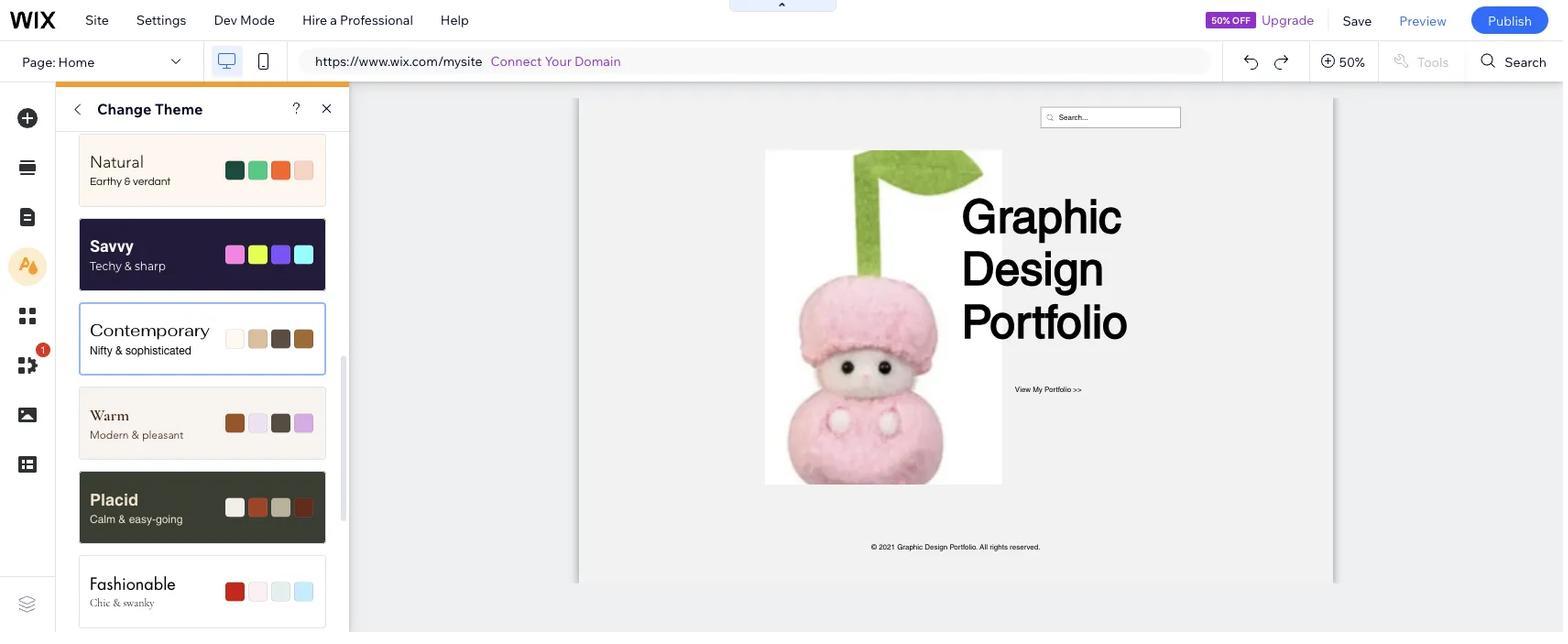 Task type: describe. For each thing, give the bounding box(es) containing it.
tools
[[1418, 53, 1449, 69]]

fashionable
[[90, 572, 176, 595]]

theme
[[155, 100, 203, 118]]

natural
[[90, 152, 144, 172]]

pleasant
[[142, 428, 184, 441]]

home
[[58, 53, 95, 69]]

warm modern & pleasant
[[90, 405, 184, 441]]

preview
[[1400, 12, 1447, 28]]

hire
[[303, 12, 327, 28]]

placid
[[90, 489, 138, 509]]

modern
[[90, 428, 129, 441]]

savvy techy & sharp
[[90, 236, 166, 272]]

settings
[[136, 12, 186, 28]]

https://www.wix.com/mysite connect your domain
[[315, 53, 621, 69]]

change theme
[[97, 100, 203, 118]]

warm
[[90, 405, 129, 425]]

dev mode
[[214, 12, 275, 28]]

earthy
[[90, 176, 122, 187]]

chic
[[90, 597, 110, 610]]

1 button
[[8, 343, 50, 385]]

calm
[[90, 513, 115, 525]]

1
[[40, 344, 46, 356]]

publish button
[[1472, 6, 1549, 34]]

preview button
[[1386, 0, 1461, 40]]

hire a professional
[[303, 12, 413, 28]]

search
[[1505, 53, 1547, 69]]

tools button
[[1379, 41, 1466, 82]]



Task type: vqa. For each thing, say whether or not it's contained in the screenshot.
'Placid'
yes



Task type: locate. For each thing, give the bounding box(es) containing it.
1 vertical spatial 50%
[[1340, 53, 1366, 69]]

off
[[1233, 14, 1251, 26]]

50%
[[1212, 14, 1231, 26], [1340, 53, 1366, 69]]

50% inside button
[[1340, 53, 1366, 69]]

& for placid
[[119, 513, 126, 525]]

swanky
[[123, 597, 155, 610]]

0 vertical spatial 50%
[[1212, 14, 1231, 26]]

& inside placid calm & easy-going
[[119, 513, 126, 525]]

0 horizontal spatial 50%
[[1212, 14, 1231, 26]]

contemporary
[[90, 320, 210, 341]]

sharp
[[135, 259, 166, 272]]

upgrade
[[1262, 12, 1315, 28]]

dev
[[214, 12, 237, 28]]

& inside natural earthy & verdant
[[124, 176, 131, 187]]

save
[[1343, 12, 1372, 28]]

50% for 50%
[[1340, 53, 1366, 69]]

mode
[[240, 12, 275, 28]]

& right nifty
[[115, 344, 122, 357]]

50% button
[[1311, 41, 1378, 82]]

& for warm
[[132, 428, 139, 441]]

savvy
[[90, 236, 134, 256]]

50% left off
[[1212, 14, 1231, 26]]

& right modern on the left bottom of the page
[[132, 428, 139, 441]]

& for savvy
[[124, 259, 132, 272]]

professional
[[340, 12, 413, 28]]

site
[[85, 12, 109, 28]]

50% down save
[[1340, 53, 1366, 69]]

& inside warm modern & pleasant
[[132, 428, 139, 441]]

1 horizontal spatial 50%
[[1340, 53, 1366, 69]]

domain
[[575, 53, 621, 69]]

50% for 50% off
[[1212, 14, 1231, 26]]

& right calm
[[119, 513, 126, 525]]

nifty
[[90, 344, 112, 357]]

& right the earthy
[[124, 176, 131, 187]]

& inside the fashionable chic & swanky
[[113, 597, 121, 610]]

& right chic
[[113, 597, 121, 610]]

https://www.wix.com/mysite
[[315, 53, 483, 69]]

placid calm & easy-going
[[90, 489, 183, 525]]

your
[[545, 53, 572, 69]]

50% off
[[1212, 14, 1251, 26]]

& left sharp
[[124, 259, 132, 272]]

help
[[441, 12, 469, 28]]

a
[[330, 12, 337, 28]]

& inside savvy techy & sharp
[[124, 259, 132, 272]]

& inside contemporary nifty & sophisticated
[[115, 344, 122, 357]]

contemporary nifty & sophisticated
[[90, 320, 210, 357]]

& for contemporary
[[115, 344, 122, 357]]

going
[[156, 513, 183, 525]]

save button
[[1329, 0, 1386, 40]]

& for fashionable
[[113, 597, 121, 610]]

easy-
[[129, 513, 156, 525]]

verdant
[[133, 176, 171, 187]]

&
[[124, 176, 131, 187], [124, 259, 132, 272], [115, 344, 122, 357], [132, 428, 139, 441], [119, 513, 126, 525], [113, 597, 121, 610]]

sophisticated
[[125, 344, 191, 357]]

& for natural
[[124, 176, 131, 187]]

techy
[[90, 259, 122, 272]]

natural earthy & verdant
[[90, 152, 171, 187]]

fashionable chic & swanky
[[90, 572, 176, 610]]

change
[[97, 100, 152, 118]]

search button
[[1467, 41, 1564, 82]]

publish
[[1488, 12, 1533, 28]]

connect
[[491, 53, 542, 69]]



